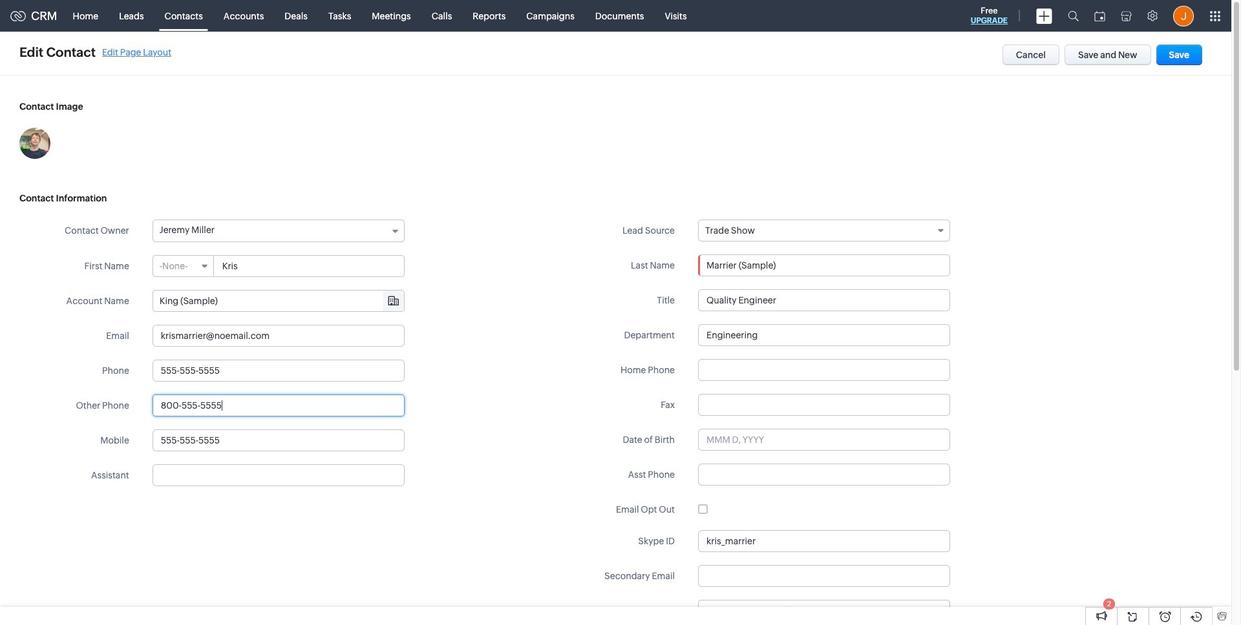 Task type: vqa. For each thing, say whether or not it's contained in the screenshot.
list
no



Task type: locate. For each thing, give the bounding box(es) containing it.
image image
[[19, 128, 50, 159]]

create menu image
[[1037, 8, 1053, 24]]

None text field
[[698, 255, 951, 277], [698, 290, 951, 312], [698, 360, 951, 381], [152, 360, 405, 382], [698, 394, 951, 416], [698, 464, 951, 486], [698, 531, 951, 553], [698, 255, 951, 277], [698, 290, 951, 312], [698, 360, 951, 381], [152, 360, 405, 382], [698, 394, 951, 416], [698, 464, 951, 486], [698, 531, 951, 553]]

calendar image
[[1095, 11, 1106, 21]]

logo image
[[10, 11, 26, 21]]

profile element
[[1166, 0, 1202, 31]]

None text field
[[215, 256, 404, 277], [153, 291, 404, 312], [698, 325, 951, 347], [152, 325, 405, 347], [152, 395, 405, 417], [152, 430, 405, 452], [152, 465, 405, 487], [698, 566, 951, 588], [716, 601, 950, 622], [215, 256, 404, 277], [153, 291, 404, 312], [698, 325, 951, 347], [152, 325, 405, 347], [152, 395, 405, 417], [152, 430, 405, 452], [152, 465, 405, 487], [698, 566, 951, 588], [716, 601, 950, 622]]

None field
[[698, 220, 951, 242], [153, 256, 214, 277], [153, 291, 404, 312], [698, 220, 951, 242], [153, 256, 214, 277], [153, 291, 404, 312]]



Task type: describe. For each thing, give the bounding box(es) containing it.
search element
[[1060, 0, 1087, 32]]

search image
[[1068, 10, 1079, 21]]

MMM D, YYYY text field
[[698, 429, 951, 451]]

create menu element
[[1029, 0, 1060, 31]]

profile image
[[1174, 5, 1194, 26]]



